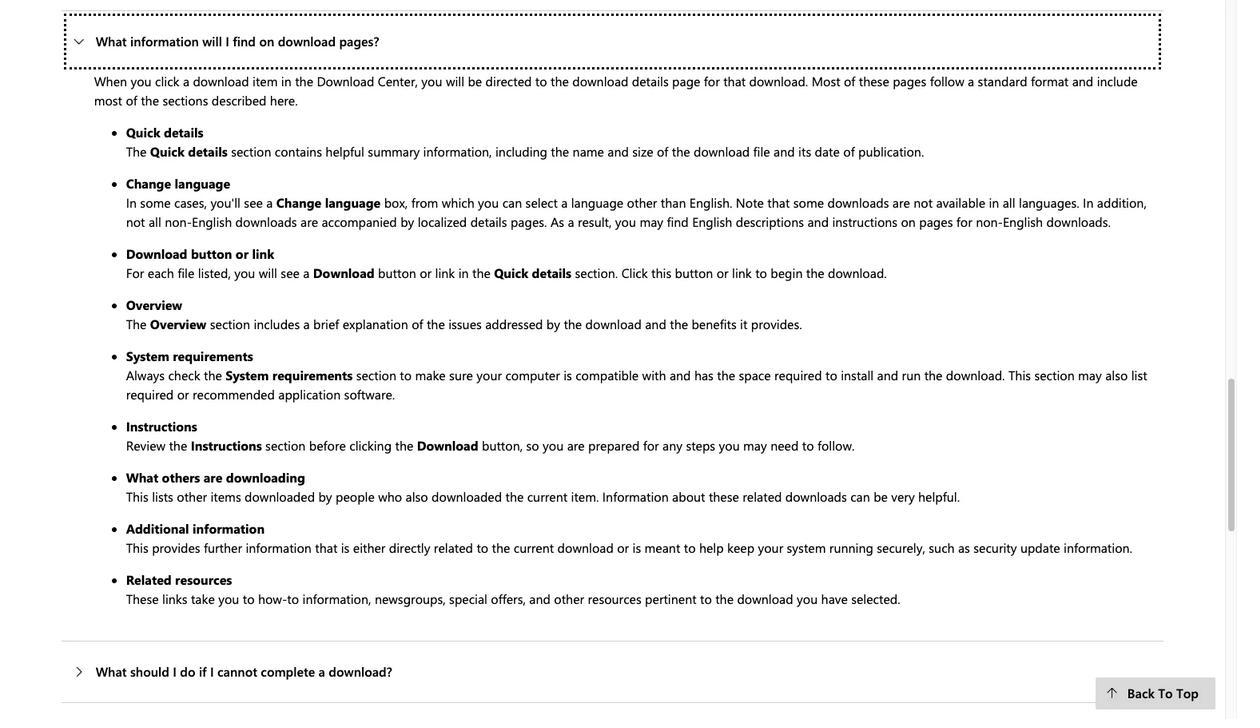 Task type: describe. For each thing, give the bounding box(es) containing it.
download inside quick details the quick details section contains helpful summary information, including the name and size of the download file and its date of publication.
[[694, 143, 750, 160]]

is inside section to make sure your computer is compatible with and has the space required to install and run the download. this section may also list required or recommended application software.
[[564, 367, 572, 384]]

0 vertical spatial all
[[1003, 194, 1016, 211]]

by inside the what others are downloading this lists other items downloaded by people who also downloaded the current item. information about these related downloads can be very helpful.
[[319, 488, 332, 505]]

download up described
[[193, 73, 249, 89]]

download inside when you click a download item in the download center, you will be directed to the download details page for that download. most of these pages follow a standard format and include most of the sections described here.
[[317, 73, 374, 89]]

you right result,
[[615, 213, 636, 230]]

system
[[787, 539, 826, 556]]

meant
[[645, 539, 681, 556]]

each
[[148, 264, 174, 281]]

and left has
[[670, 367, 691, 384]]

to inside when you click a download item in the download center, you will be directed to the download details page for that download. most of these pages follow a standard format and include most of the sections described here.
[[535, 73, 547, 89]]

item.
[[571, 488, 599, 505]]

others
[[162, 469, 200, 486]]

other inside related resources these links take you to how-to information, newsgroups, special offers, and other resources pertinent to the download you have selected.
[[554, 591, 584, 607]]

application
[[278, 386, 341, 403]]

page
[[672, 73, 701, 89]]

information, for including
[[423, 143, 492, 160]]

the left issues
[[427, 316, 445, 332]]

either
[[353, 539, 386, 556]]

2 horizontal spatial link
[[732, 264, 752, 281]]

and left its
[[774, 143, 795, 160]]

1 horizontal spatial link
[[435, 264, 455, 281]]

system requirements
[[126, 348, 253, 364]]

make
[[415, 367, 446, 384]]

details inside box, from which you can select a language other than english. note that some downloads are not available in all languages. in addition, not all non-english downloads are accompanied by localized details pages. as a result, you may find english descriptions and instructions on pages for non-english downloads.
[[471, 213, 507, 230]]

most
[[812, 73, 841, 89]]

directed
[[486, 73, 532, 89]]

select
[[526, 194, 558, 211]]

1 english from the left
[[192, 213, 232, 230]]

1 vertical spatial system
[[226, 367, 269, 384]]

may inside instructions review the instructions section before clicking the download button, so you are prepared for any steps you may need to follow.
[[744, 437, 767, 454]]

to
[[1159, 685, 1173, 702]]

may inside section to make sure your computer is compatible with and has the space required to install and run the download. this section may also list required or recommended application software.
[[1079, 367, 1102, 384]]

to left how-
[[243, 591, 255, 607]]

including
[[496, 143, 548, 160]]

information for additional
[[193, 520, 265, 537]]

software.
[[344, 386, 395, 403]]

additional
[[126, 520, 189, 537]]

have
[[821, 591, 848, 607]]

review
[[126, 437, 166, 454]]

are up instructions
[[893, 194, 911, 211]]

1 some from the left
[[140, 194, 171, 211]]

the right begin
[[807, 264, 825, 281]]

download. inside section to make sure your computer is compatible with and has the space required to install and run the download. this section may also list required or recommended application software.
[[946, 367, 1005, 384]]

0 horizontal spatial link
[[252, 245, 274, 262]]

file inside download button or link for each file listed, you will see a download button or link in the quick details section. click this button or link to begin the download.
[[178, 264, 194, 281]]

list
[[1132, 367, 1148, 384]]

keep
[[727, 539, 755, 556]]

the inside the overview the overview section includes a brief explanation of the issues addressed by the download and the benefits it provides.
[[126, 316, 147, 332]]

what should i do if i cannot complete a download?
[[96, 663, 392, 680]]

a inside the overview the overview section includes a brief explanation of the issues addressed by the download and the benefits it provides.
[[303, 316, 310, 332]]

some inside box, from which you can select a language other than english. note that some downloads are not available in all languages. in addition, not all non-english downloads are accompanied by localized details pages. as a result, you may find english descriptions and instructions on pages for non-english downloads.
[[794, 194, 824, 211]]

the right has
[[717, 367, 736, 384]]

the left "name"
[[551, 143, 569, 160]]

0 horizontal spatial i
[[173, 663, 177, 680]]

1 horizontal spatial resources
[[588, 591, 642, 607]]

2 vertical spatial information
[[246, 539, 312, 556]]

language for from
[[571, 194, 624, 211]]

special
[[449, 591, 488, 607]]

2 downloaded from the left
[[432, 488, 502, 505]]

you right which
[[478, 194, 499, 211]]

center,
[[378, 73, 418, 89]]

instructions review the instructions section before clicking the download button, so you are prepared for any steps you may need to follow.
[[126, 418, 855, 454]]

for inside box, from which you can select a language other than english. note that some downloads are not available in all languages. in addition, not all non-english downloads are accompanied by localized details pages. as a result, you may find english descriptions and instructions on pages for non-english downloads.
[[957, 213, 973, 230]]

running
[[830, 539, 874, 556]]

pages?
[[339, 33, 379, 49]]

1 downloaded from the left
[[245, 488, 315, 505]]

will inside "dropdown button"
[[202, 33, 222, 49]]

0 vertical spatial overview
[[126, 296, 182, 313]]

to up related resources these links take you to how-to information, newsgroups, special offers, and other resources pertinent to the download you have selected.
[[477, 539, 489, 556]]

run
[[902, 367, 921, 384]]

1 horizontal spatial change
[[276, 194, 322, 211]]

to left install
[[826, 367, 838, 384]]

back
[[1128, 685, 1155, 702]]

install
[[841, 367, 874, 384]]

standard
[[978, 73, 1028, 89]]

provides.
[[751, 316, 802, 332]]

0 horizontal spatial system
[[126, 348, 169, 364]]

you right "steps"
[[719, 437, 740, 454]]

details up change language
[[188, 143, 228, 160]]

by inside box, from which you can select a language other than english. note that some downloads are not available in all languages. in addition, not all non-english downloads are accompanied by localized details pages. as a result, you may find english descriptions and instructions on pages for non-english downloads.
[[401, 213, 414, 230]]

should
[[130, 663, 169, 680]]

directly
[[389, 539, 430, 556]]

sections
[[163, 92, 208, 109]]

helpful
[[326, 143, 365, 160]]

download down 'accompanied'
[[313, 264, 375, 281]]

for
[[126, 264, 144, 281]]

the right clicking
[[395, 437, 414, 454]]

and left run
[[877, 367, 899, 384]]

described
[[212, 92, 267, 109]]

section to make sure your computer is compatible with and has the space required to install and run the download. this section may also list required or recommended application software.
[[126, 367, 1148, 403]]

1 horizontal spatial i
[[210, 663, 214, 680]]

0 horizontal spatial required
[[126, 386, 174, 403]]

2 english from the left
[[692, 213, 733, 230]]

what information will i find on download pages?
[[96, 33, 379, 49]]

summary
[[368, 143, 420, 160]]

includes
[[254, 316, 300, 332]]

you right take
[[218, 591, 239, 607]]

0 horizontal spatial is
[[341, 539, 350, 556]]

explanation
[[343, 316, 408, 332]]

a inside download button or link for each file listed, you will see a download button or link in the quick details section. click this button or link to begin the download.
[[303, 264, 310, 281]]

language for some
[[325, 194, 381, 211]]

in inside box, from which you can select a language other than english. note that some downloads are not available in all languages. in addition, not all non-english downloads are accompanied by localized details pages. as a result, you may find english descriptions and instructions on pages for non-english downloads.
[[1083, 194, 1094, 211]]

the inside the what others are downloading this lists other items downloaded by people who also downloaded the current item. information about these related downloads can be very helpful.
[[506, 488, 524, 505]]

related inside the what others are downloading this lists other items downloaded by people who also downloaded the current item. information about these related downloads can be very helpful.
[[743, 488, 782, 505]]

securely,
[[877, 539, 926, 556]]

download inside the overview the overview section includes a brief explanation of the issues addressed by the download and the benefits it provides.
[[586, 316, 642, 332]]

0 horizontal spatial resources
[[175, 571, 232, 588]]

will inside when you click a download item in the download center, you will be directed to the download details page for that download. most of these pages follow a standard format and include most of the sections described here.
[[446, 73, 465, 89]]

instructions
[[833, 213, 898, 230]]

pertinent
[[645, 591, 697, 607]]

always check the system requirements
[[126, 367, 356, 384]]

also inside section to make sure your computer is compatible with and has the space required to install and run the download. this section may also list required or recommended application software.
[[1106, 367, 1128, 384]]

security
[[974, 539, 1017, 556]]

find inside what information will i find on download pages? "dropdown button"
[[233, 33, 256, 49]]

section inside instructions review the instructions section before clicking the download button, so you are prepared for any steps you may need to follow.
[[266, 437, 306, 454]]

1 vertical spatial not
[[126, 213, 145, 230]]

issues
[[449, 316, 482, 332]]

are left 'accompanied'
[[301, 213, 318, 230]]

1 vertical spatial instructions
[[191, 437, 262, 454]]

what information will i find on download pages? button
[[61, 11, 1164, 72]]

english.
[[690, 194, 733, 211]]

0 horizontal spatial requirements
[[173, 348, 253, 364]]

computer
[[506, 367, 560, 384]]

will inside download button or link for each file listed, you will see a download button or link in the quick details section. click this button or link to begin the download.
[[259, 264, 277, 281]]

always
[[126, 367, 165, 384]]

you left have at the right of the page
[[797, 591, 818, 607]]

begin
[[771, 264, 803, 281]]

than
[[661, 194, 686, 211]]

benefits
[[692, 316, 737, 332]]

include
[[1097, 73, 1138, 89]]

to right pertinent
[[700, 591, 712, 607]]

the up here.
[[295, 73, 313, 89]]

check
[[168, 367, 200, 384]]

the right "directed"
[[551, 73, 569, 89]]

also inside the what others are downloading this lists other items downloaded by people who also downloaded the current item. information about these related downloads can be very helpful.
[[406, 488, 428, 505]]

size
[[633, 143, 654, 160]]

box, from which you can select a language other than english. note that some downloads are not available in all languages. in addition, not all non-english downloads are accompanied by localized details pages. as a result, you may find english descriptions and instructions on pages for non-english downloads.
[[126, 194, 1147, 230]]

links
[[162, 591, 188, 607]]

are inside the what others are downloading this lists other items downloaded by people who also downloaded the current item. information about these related downloads can be very helpful.
[[204, 469, 223, 486]]

and inside the overview the overview section includes a brief explanation of the issues addressed by the download and the benefits it provides.
[[645, 316, 667, 332]]

or inside section to make sure your computer is compatible with and has the space required to install and run the download. this section may also list required or recommended application software.
[[177, 386, 189, 403]]

recommended
[[193, 386, 275, 403]]

pages.
[[511, 213, 547, 230]]

back to top
[[1128, 685, 1199, 702]]

do
[[180, 663, 195, 680]]

to left make
[[400, 367, 412, 384]]

here.
[[270, 92, 298, 109]]

the right size
[[672, 143, 690, 160]]

localized
[[418, 213, 467, 230]]

0 vertical spatial see
[[244, 194, 263, 211]]

downloads.
[[1047, 213, 1111, 230]]

what for what others are downloading this lists other items downloaded by people who also downloaded the current item. information about these related downloads can be very helpful.
[[126, 469, 158, 486]]

when you click a download item in the download center, you will be directed to the download details page for that download. most of these pages follow a standard format and include most of the sections described here.
[[94, 73, 1138, 109]]

that inside when you click a download item in the download center, you will be directed to the download details page for that download. most of these pages follow a standard format and include most of the sections described here.
[[724, 73, 746, 89]]

download up each
[[126, 245, 187, 262]]

cannot
[[218, 663, 257, 680]]

0 vertical spatial downloads
[[828, 194, 889, 211]]

compatible
[[576, 367, 639, 384]]

in inside download button or link for each file listed, you will see a download button or link in the quick details section. click this button or link to begin the download.
[[459, 264, 469, 281]]

and inside related resources these links take you to how-to information, newsgroups, special offers, and other resources pertinent to the download you have selected.
[[529, 591, 551, 607]]

prepared
[[588, 437, 640, 454]]

name
[[573, 143, 604, 160]]

or down localized
[[420, 264, 432, 281]]

download down what information will i find on download pages? "dropdown button"
[[573, 73, 629, 89]]

cases,
[[174, 194, 207, 211]]

that inside additional information this provides further information that is either directly related to the current download or is meant to help keep your system running securely, such as security update information.
[[315, 539, 338, 556]]

details inside when you click a download item in the download center, you will be directed to the download details page for that download. most of these pages follow a standard format and include most of the sections described here.
[[632, 73, 669, 89]]

1 vertical spatial downloads
[[236, 213, 297, 230]]

the down click
[[141, 92, 159, 109]]

download inside additional information this provides further information that is either directly related to the current download or is meant to help keep your system running securely, such as security update information.
[[558, 539, 614, 556]]

need
[[771, 437, 799, 454]]

and inside when you click a download item in the download center, you will be directed to the download details page for that download. most of these pages follow a standard format and include most of the sections described here.
[[1073, 73, 1094, 89]]

complete
[[261, 663, 315, 680]]

accompanied
[[322, 213, 397, 230]]

help
[[699, 539, 724, 556]]

this
[[652, 264, 672, 281]]

0 vertical spatial instructions
[[126, 418, 197, 435]]

very
[[892, 488, 915, 505]]

download button or link for each file listed, you will see a download button or link in the quick details section. click this button or link to begin the download.
[[126, 245, 887, 281]]

publication.
[[859, 143, 924, 160]]

you right center,
[[422, 73, 442, 89]]

1 vertical spatial all
[[149, 213, 161, 230]]

this inside section to make sure your computer is compatible with and has the space required to install and run the download. this section may also list required or recommended application software.
[[1009, 367, 1031, 384]]

0 vertical spatial quick
[[126, 124, 160, 141]]



Task type: vqa. For each thing, say whether or not it's contained in the screenshot.


Task type: locate. For each thing, give the bounding box(es) containing it.
you right "so"
[[543, 437, 564, 454]]

1 horizontal spatial also
[[1106, 367, 1128, 384]]

selected.
[[852, 591, 901, 607]]

see
[[244, 194, 263, 211], [281, 264, 300, 281]]

information up further
[[193, 520, 265, 537]]

0 horizontal spatial change
[[126, 175, 171, 192]]

download inside related resources these links take you to how-to information, newsgroups, special offers, and other resources pertinent to the download you have selected.
[[737, 591, 794, 607]]

0 vertical spatial the
[[126, 143, 147, 160]]

with
[[642, 367, 666, 384]]

2 vertical spatial what
[[96, 663, 127, 680]]

1 horizontal spatial english
[[692, 213, 733, 230]]

take
[[191, 591, 215, 607]]

as
[[959, 539, 970, 556]]

1 vertical spatial other
[[177, 488, 207, 505]]

on inside box, from which you can select a language other than english. note that some downloads are not available in all languages. in addition, not all non-english downloads are accompanied by localized details pages. as a result, you may find english descriptions and instructions on pages for non-english downloads.
[[901, 213, 916, 230]]

or
[[236, 245, 249, 262], [420, 264, 432, 281], [717, 264, 729, 281], [177, 386, 189, 403], [617, 539, 629, 556]]

information for what
[[130, 33, 199, 49]]

download
[[278, 33, 336, 49], [193, 73, 249, 89], [573, 73, 629, 89], [694, 143, 750, 160], [586, 316, 642, 332], [558, 539, 614, 556], [737, 591, 794, 607]]

what inside "dropdown button"
[[96, 33, 127, 49]]

it
[[740, 316, 748, 332]]

are
[[893, 194, 911, 211], [301, 213, 318, 230], [567, 437, 585, 454], [204, 469, 223, 486]]

0 vertical spatial requirements
[[173, 348, 253, 364]]

of
[[844, 73, 856, 89], [126, 92, 137, 109], [657, 143, 669, 160], [844, 143, 855, 160], [412, 316, 423, 332]]

this inside the what others are downloading this lists other items downloaded by people who also downloaded the current item. information about these related downloads can be very helpful.
[[126, 488, 149, 505]]

find inside box, from which you can select a language other than english. note that some downloads are not available in all languages. in addition, not all non-english downloads are accompanied by localized details pages. as a result, you may find english descriptions and instructions on pages for non-english downloads.
[[667, 213, 689, 230]]

downloaded
[[245, 488, 315, 505], [432, 488, 502, 505]]

are inside instructions review the instructions section before clicking the download button, so you are prepared for any steps you may need to follow.
[[567, 437, 585, 454]]

before
[[309, 437, 346, 454]]

in some cases, you'll see a change language
[[126, 194, 384, 211]]

i up described
[[226, 33, 229, 49]]

0 horizontal spatial download.
[[750, 73, 808, 89]]

2 horizontal spatial download.
[[946, 367, 1005, 384]]

download
[[317, 73, 374, 89], [126, 245, 187, 262], [313, 264, 375, 281], [417, 437, 479, 454]]

information, for newsgroups,
[[303, 591, 371, 607]]

result,
[[578, 213, 612, 230]]

1 vertical spatial quick
[[150, 143, 185, 160]]

will up described
[[202, 33, 222, 49]]

link left begin
[[732, 264, 752, 281]]

2 vertical spatial download.
[[946, 367, 1005, 384]]

or inside additional information this provides further information that is either directly related to the current download or is meant to help keep your system running securely, such as security update information.
[[617, 539, 629, 556]]

find
[[233, 33, 256, 49], [667, 213, 689, 230]]

details left page
[[632, 73, 669, 89]]

quick up change language
[[150, 143, 185, 160]]

your inside additional information this provides further information that is either directly related to the current download or is meant to help keep your system running securely, such as security update information.
[[758, 539, 784, 556]]

required down always
[[126, 386, 174, 403]]

download. left most
[[750, 73, 808, 89]]

pages inside box, from which you can select a language other than english. note that some downloads are not available in all languages. in addition, not all non-english downloads are accompanied by localized details pages. as a result, you may find english descriptions and instructions on pages for non-english downloads.
[[920, 213, 953, 230]]

your inside section to make sure your computer is compatible with and has the space required to install and run the download. this section may also list required or recommended application software.
[[477, 367, 502, 384]]

details
[[632, 73, 669, 89], [164, 124, 204, 141], [188, 143, 228, 160], [471, 213, 507, 230], [532, 264, 572, 281]]

download inside "dropdown button"
[[278, 33, 336, 49]]

languages.
[[1019, 194, 1080, 211]]

1 horizontal spatial required
[[775, 367, 822, 384]]

by right addressed
[[547, 316, 560, 332]]

what for what should i do if i cannot complete a download?
[[96, 663, 127, 680]]

instructions
[[126, 418, 197, 435], [191, 437, 262, 454]]

to inside download button or link for each file listed, you will see a download button or link in the quick details section. click this button or link to begin the download.
[[756, 264, 767, 281]]

1 vertical spatial what
[[126, 469, 158, 486]]

the down section.
[[564, 316, 582, 332]]

0 horizontal spatial button
[[191, 245, 232, 262]]

0 horizontal spatial by
[[319, 488, 332, 505]]

instructions up downloading
[[191, 437, 262, 454]]

on
[[259, 33, 274, 49], [901, 213, 916, 230]]

0 vertical spatial these
[[859, 73, 890, 89]]

you left click
[[131, 73, 152, 89]]

current inside the what others are downloading this lists other items downloaded by people who also downloaded the current item. information about these related downloads can be very helpful.
[[527, 488, 568, 505]]

download inside instructions review the instructions section before clicking the download button, so you are prepared for any steps you may need to follow.
[[417, 437, 479, 454]]

pages left the follow
[[893, 73, 927, 89]]

information, down either
[[303, 591, 371, 607]]

1 horizontal spatial downloaded
[[432, 488, 502, 505]]

steps
[[686, 437, 716, 454]]

that up descriptions
[[768, 194, 790, 211]]

1 horizontal spatial for
[[704, 73, 720, 89]]

that
[[724, 73, 746, 89], [768, 194, 790, 211], [315, 539, 338, 556]]

2 horizontal spatial button
[[675, 264, 713, 281]]

1 vertical spatial by
[[547, 316, 560, 332]]

most
[[94, 92, 122, 109]]

0 horizontal spatial these
[[709, 488, 739, 505]]

button up listed,
[[191, 245, 232, 262]]

in inside box, from which you can select a language other than english. note that some downloads are not available in all languages. in addition, not all non-english downloads are accompanied by localized details pages. as a result, you may find english descriptions and instructions on pages for non-english downloads.
[[989, 194, 1000, 211]]

of inside the overview the overview section includes a brief explanation of the issues addressed by the download and the benefits it provides.
[[412, 316, 423, 332]]

and right format
[[1073, 73, 1094, 89]]

your
[[477, 367, 502, 384], [758, 539, 784, 556]]

download up compatible
[[586, 316, 642, 332]]

information
[[603, 488, 669, 505]]

1 horizontal spatial see
[[281, 264, 300, 281]]

can inside box, from which you can select a language other than english. note that some downloads are not available in all languages. in addition, not all non-english downloads are accompanied by localized details pages. as a result, you may find english descriptions and instructions on pages for non-english downloads.
[[503, 194, 522, 211]]

what inside dropdown button
[[96, 663, 127, 680]]

to up complete
[[287, 591, 299, 607]]

the inside related resources these links take you to how-to information, newsgroups, special offers, and other resources pertinent to the download you have selected.
[[716, 591, 734, 607]]

update
[[1021, 539, 1061, 556]]

english down languages.
[[1003, 213, 1043, 230]]

for inside instructions review the instructions section before clicking the download button, so you are prepared for any steps you may need to follow.
[[643, 437, 659, 454]]

quick up addressed
[[494, 264, 529, 281]]

1 vertical spatial resources
[[588, 591, 642, 607]]

file right each
[[178, 264, 194, 281]]

sure
[[449, 367, 473, 384]]

section.
[[575, 264, 618, 281]]

0 horizontal spatial in
[[281, 73, 292, 89]]

follow.
[[818, 437, 855, 454]]

the down help
[[716, 591, 734, 607]]

english down english.
[[692, 213, 733, 230]]

the
[[295, 73, 313, 89], [551, 73, 569, 89], [141, 92, 159, 109], [551, 143, 569, 160], [672, 143, 690, 160], [472, 264, 491, 281], [807, 264, 825, 281], [427, 316, 445, 332], [564, 316, 582, 332], [670, 316, 688, 332], [204, 367, 222, 384], [717, 367, 736, 384], [925, 367, 943, 384], [169, 437, 187, 454], [395, 437, 414, 454], [506, 488, 524, 505], [492, 539, 510, 556], [716, 591, 734, 607]]

to left help
[[684, 539, 696, 556]]

1 horizontal spatial related
[[743, 488, 782, 505]]

1 vertical spatial that
[[768, 194, 790, 211]]

file inside quick details the quick details section contains helpful summary information, including the name and size of the download file and its date of publication.
[[754, 143, 770, 160]]

what up lists
[[126, 469, 158, 486]]

resources left pertinent
[[588, 591, 642, 607]]

1 horizontal spatial find
[[667, 213, 689, 230]]

what should i do if i cannot complete a download? button
[[61, 642, 1164, 703]]

0 horizontal spatial information,
[[303, 591, 371, 607]]

0 vertical spatial that
[[724, 73, 746, 89]]

2 the from the top
[[126, 316, 147, 332]]

will left "directed"
[[446, 73, 465, 89]]

quick inside download button or link for each file listed, you will see a download button or link in the quick details section. click this button or link to begin the download.
[[494, 264, 529, 281]]

0 vertical spatial information
[[130, 33, 199, 49]]

language up 'accompanied'
[[325, 194, 381, 211]]

1 the from the top
[[126, 143, 147, 160]]

brief
[[313, 316, 339, 332]]

may down the than
[[640, 213, 664, 230]]

change
[[126, 175, 171, 192], [276, 194, 322, 211]]

format
[[1031, 73, 1069, 89]]

may inside box, from which you can select a language other than english. note that some downloads are not available in all languages. in addition, not all non-english downloads are accompanied by localized details pages. as a result, you may find english descriptions and instructions on pages for non-english downloads.
[[640, 213, 664, 230]]

2 horizontal spatial is
[[633, 539, 641, 556]]

non- down the available
[[976, 213, 1003, 230]]

people
[[336, 488, 375, 505]]

not
[[914, 194, 933, 211], [126, 213, 145, 230]]

other left the than
[[627, 194, 657, 211]]

0 horizontal spatial not
[[126, 213, 145, 230]]

a inside dropdown button
[[319, 663, 325, 680]]

current inside additional information this provides further information that is either directly related to the current download or is meant to help keep your system running securely, such as security update information.
[[514, 539, 554, 556]]

is left the meant
[[633, 539, 641, 556]]

1 horizontal spatial requirements
[[272, 367, 353, 384]]

1 horizontal spatial in
[[1083, 194, 1094, 211]]

the up "others"
[[169, 437, 187, 454]]

related inside additional information this provides further information that is either directly related to the current download or is meant to help keep your system running securely, such as security update information.
[[434, 539, 473, 556]]

2 horizontal spatial that
[[768, 194, 790, 211]]

1 non- from the left
[[165, 213, 192, 230]]

or up benefits at the top of the page
[[717, 264, 729, 281]]

item
[[253, 73, 278, 89]]

that inside box, from which you can select a language other than english. note that some downloads are not available in all languages. in addition, not all non-english downloads are accompanied by localized details pages. as a result, you may find english descriptions and instructions on pages for non-english downloads.
[[768, 194, 790, 211]]

0 vertical spatial required
[[775, 367, 822, 384]]

you right listed,
[[234, 264, 255, 281]]

file
[[754, 143, 770, 160], [178, 264, 194, 281]]

what others are downloading this lists other items downloaded by people who also downloaded the current item. information about these related downloads can be very helpful.
[[126, 469, 960, 505]]

0 vertical spatial change
[[126, 175, 171, 192]]

1 horizontal spatial these
[[859, 73, 890, 89]]

1 horizontal spatial non-
[[976, 213, 1003, 230]]

information inside "dropdown button"
[[130, 33, 199, 49]]

i right if
[[210, 663, 214, 680]]

may left list
[[1079, 367, 1102, 384]]

other inside box, from which you can select a language other than english. note that some downloads are not available in all languages. in addition, not all non-english downloads are accompanied by localized details pages. as a result, you may find english descriptions and instructions on pages for non-english downloads.
[[627, 194, 657, 211]]

these inside the what others are downloading this lists other items downloaded by people who also downloaded the current item. information about these related downloads can be very helpful.
[[709, 488, 739, 505]]

button up explanation
[[378, 264, 416, 281]]

0 horizontal spatial can
[[503, 194, 522, 211]]

by inside the overview the overview section includes a brief explanation of the issues addressed by the download and the benefits it provides.
[[547, 316, 560, 332]]

be inside when you click a download item in the download center, you will be directed to the download details page for that download. most of these pages follow a standard format and include most of the sections described here.
[[468, 73, 482, 89]]

1 vertical spatial this
[[126, 488, 149, 505]]

has
[[695, 367, 714, 384]]

such
[[929, 539, 955, 556]]

1 in from the left
[[126, 194, 137, 211]]

0 horizontal spatial language
[[175, 175, 230, 192]]

when
[[94, 73, 127, 89]]

space
[[739, 367, 771, 384]]

the up recommended
[[204, 367, 222, 384]]

2 in from the left
[[1083, 194, 1094, 211]]

on up item
[[259, 33, 274, 49]]

information, inside related resources these links take you to how-to information, newsgroups, special offers, and other resources pertinent to the download you have selected.
[[303, 591, 371, 607]]

0 vertical spatial information,
[[423, 143, 492, 160]]

also
[[1106, 367, 1128, 384], [406, 488, 428, 505]]

details inside download button or link for each file listed, you will see a download button or link in the quick details section. click this button or link to begin the download.
[[532, 264, 572, 281]]

to inside instructions review the instructions section before clicking the download button, so you are prepared for any steps you may need to follow.
[[802, 437, 814, 454]]

to left begin
[[756, 264, 767, 281]]

from
[[411, 194, 438, 211]]

resources
[[175, 571, 232, 588], [588, 591, 642, 607]]

what inside the what others are downloading this lists other items downloaded by people who also downloaded the current item. information about these related downloads can be very helpful.
[[126, 469, 158, 486]]

0 vertical spatial download.
[[750, 73, 808, 89]]

in up here.
[[281, 73, 292, 89]]

in inside when you click a download item in the download center, you will be directed to the download details page for that download. most of these pages follow a standard format and include most of the sections described here.
[[281, 73, 292, 89]]

0 vertical spatial not
[[914, 194, 933, 211]]

these right about
[[709, 488, 739, 505]]

1 vertical spatial current
[[514, 539, 554, 556]]

addition,
[[1097, 194, 1147, 211]]

1 horizontal spatial be
[[874, 488, 888, 505]]

0 vertical spatial this
[[1009, 367, 1031, 384]]

you'll
[[211, 194, 241, 211]]

i inside "dropdown button"
[[226, 33, 229, 49]]

2 vertical spatial that
[[315, 539, 338, 556]]

or left the meant
[[617, 539, 629, 556]]

2 horizontal spatial may
[[1079, 367, 1102, 384]]

information, inside quick details the quick details section contains helpful summary information, including the name and size of the download file and its date of publication.
[[423, 143, 492, 160]]

further
[[204, 539, 242, 556]]

you inside download button or link for each file listed, you will see a download button or link in the quick details section. click this button or link to begin the download.
[[234, 264, 255, 281]]

1 vertical spatial may
[[1079, 367, 1102, 384]]

clicking
[[350, 437, 392, 454]]

information.
[[1064, 539, 1133, 556]]

download. inside when you click a download item in the download center, you will be directed to the download details page for that download. most of these pages follow a standard format and include most of the sections described here.
[[750, 73, 808, 89]]

1 horizontal spatial in
[[459, 264, 469, 281]]

link down in some cases, you'll see a change language
[[252, 245, 274, 262]]

system
[[126, 348, 169, 364], [226, 367, 269, 384]]

some down change language
[[140, 194, 171, 211]]

see inside download button or link for each file listed, you will see a download button or link in the quick details section. click this button or link to begin the download.
[[281, 264, 300, 281]]

1 vertical spatial also
[[406, 488, 428, 505]]

2 horizontal spatial will
[[446, 73, 465, 89]]

section inside the overview the overview section includes a brief explanation of the issues addressed by the download and the benefits it provides.
[[210, 316, 250, 332]]

3 english from the left
[[1003, 213, 1043, 230]]

1 horizontal spatial your
[[758, 539, 784, 556]]

see right "you'll"
[[244, 194, 263, 211]]

for inside when you click a download item in the download center, you will be directed to the download details page for that download. most of these pages follow a standard format and include most of the sections described here.
[[704, 73, 720, 89]]

0 vertical spatial may
[[640, 213, 664, 230]]

information up how-
[[246, 539, 312, 556]]

in right the available
[[989, 194, 1000, 211]]

0 horizontal spatial for
[[643, 437, 659, 454]]

1 vertical spatial download.
[[828, 264, 887, 281]]

download down keep
[[737, 591, 794, 607]]

items
[[211, 488, 241, 505]]

this
[[1009, 367, 1031, 384], [126, 488, 149, 505], [126, 539, 149, 556]]

download up english.
[[694, 143, 750, 160]]

1 horizontal spatial that
[[724, 73, 746, 89]]

for left any
[[643, 437, 659, 454]]

the inside additional information this provides further information that is either directly related to the current download or is meant to help keep your system running securely, such as security update information.
[[492, 539, 510, 556]]

2 horizontal spatial other
[[627, 194, 657, 211]]

1 horizontal spatial information,
[[423, 143, 492, 160]]

button
[[191, 245, 232, 262], [378, 264, 416, 281], [675, 264, 713, 281]]

1 vertical spatial requirements
[[272, 367, 353, 384]]

if
[[199, 663, 207, 680]]

and right offers,
[[529, 591, 551, 607]]

will up includes
[[259, 264, 277, 281]]

pages
[[893, 73, 927, 89], [920, 213, 953, 230]]

2 vertical spatial by
[[319, 488, 332, 505]]

1 horizontal spatial file
[[754, 143, 770, 160]]

0 vertical spatial on
[[259, 33, 274, 49]]

this inside additional information this provides further information that is either directly related to the current download or is meant to help keep your system running securely, such as security update information.
[[126, 539, 149, 556]]

downloads inside the what others are downloading this lists other items downloaded by people who also downloaded the current item. information about these related downloads can be very helpful.
[[786, 488, 847, 505]]

related up keep
[[743, 488, 782, 505]]

about
[[672, 488, 706, 505]]

resources up take
[[175, 571, 232, 588]]

2 vertical spatial this
[[126, 539, 149, 556]]

listed,
[[198, 264, 231, 281]]

other inside the what others are downloading this lists other items downloaded by people who also downloaded the current item. information about these related downloads can be very helpful.
[[177, 488, 207, 505]]

can up pages.
[[503, 194, 522, 211]]

0 horizontal spatial will
[[202, 33, 222, 49]]

top
[[1177, 685, 1199, 702]]

these
[[126, 591, 159, 607]]

in down change language
[[126, 194, 137, 211]]

be inside the what others are downloading this lists other items downloaded by people who also downloaded the current item. information about these related downloads can be very helpful.
[[874, 488, 888, 505]]

0 vertical spatial also
[[1106, 367, 1128, 384]]

on inside "dropdown button"
[[259, 33, 274, 49]]

newsgroups,
[[375, 591, 446, 607]]

downloaded down button,
[[432, 488, 502, 505]]

pages inside when you click a download item in the download center, you will be directed to the download details page for that download. most of these pages follow a standard format and include most of the sections described here.
[[893, 73, 927, 89]]

1 horizontal spatial on
[[901, 213, 916, 230]]

2 vertical spatial quick
[[494, 264, 529, 281]]

or down in some cases, you'll see a change language
[[236, 245, 249, 262]]

and inside box, from which you can select a language other than english. note that some downloads are not available in all languages. in addition, not all non-english downloads are accompanied by localized details pages. as a result, you may find english descriptions and instructions on pages for non-english downloads.
[[808, 213, 829, 230]]

that left either
[[315, 539, 338, 556]]

1 vertical spatial file
[[178, 264, 194, 281]]

1 vertical spatial overview
[[150, 316, 207, 332]]

the inside quick details the quick details section contains helpful summary information, including the name and size of the download file and its date of publication.
[[126, 143, 147, 160]]

file left its
[[754, 143, 770, 160]]

2 non- from the left
[[976, 213, 1003, 230]]

non- down cases,
[[165, 213, 192, 230]]

these
[[859, 73, 890, 89], [709, 488, 739, 505]]

instructions up review
[[126, 418, 197, 435]]

what up 'when' on the left top of page
[[96, 33, 127, 49]]

language up cases,
[[175, 175, 230, 192]]

required right the space
[[775, 367, 822, 384]]

in
[[281, 73, 292, 89], [989, 194, 1000, 211], [459, 264, 469, 281]]

the right run
[[925, 367, 943, 384]]

note
[[736, 194, 764, 211]]

1 vertical spatial find
[[667, 213, 689, 230]]

are up items
[[204, 469, 223, 486]]

all left languages.
[[1003, 194, 1016, 211]]

section inside quick details the quick details section contains helpful summary information, including the name and size of the download file and its date of publication.
[[231, 143, 271, 160]]

to right need
[[802, 437, 814, 454]]

the left benefits at the top of the page
[[670, 316, 688, 332]]

change language
[[126, 175, 230, 192]]

by down box,
[[401, 213, 414, 230]]

2 vertical spatial other
[[554, 591, 584, 607]]

available
[[937, 194, 986, 211]]

is left either
[[341, 539, 350, 556]]

who
[[378, 488, 402, 505]]

language up result,
[[571, 194, 624, 211]]

so
[[526, 437, 539, 454]]

and left size
[[608, 143, 629, 160]]

back to top link
[[1096, 678, 1216, 710]]

can left very
[[851, 488, 870, 505]]

2 horizontal spatial english
[[1003, 213, 1043, 230]]

1 horizontal spatial will
[[259, 264, 277, 281]]

can inside the what others are downloading this lists other items downloaded by people who also downloaded the current item. information about these related downloads can be very helpful.
[[851, 488, 870, 505]]

0 horizontal spatial related
[[434, 539, 473, 556]]

what for what information will i find on download pages?
[[96, 33, 127, 49]]

is right 'computer'
[[564, 367, 572, 384]]

english down "you'll"
[[192, 213, 232, 230]]

download. inside download button or link for each file listed, you will see a download button or link in the quick details section. click this button or link to begin the download.
[[828, 264, 887, 281]]

0 horizontal spatial your
[[477, 367, 502, 384]]

2 horizontal spatial for
[[957, 213, 973, 230]]

0 vertical spatial file
[[754, 143, 770, 160]]

language inside box, from which you can select a language other than english. note that some downloads are not available in all languages. in addition, not all non-english downloads are accompanied by localized details pages. as a result, you may find english descriptions and instructions on pages for non-english downloads.
[[571, 194, 624, 211]]

details down the sections
[[164, 124, 204, 141]]

overview
[[126, 296, 182, 313], [150, 316, 207, 332]]

these inside when you click a download item in the download center, you will be directed to the download details page for that download. most of these pages follow a standard format and include most of the sections described here.
[[859, 73, 890, 89]]

in up downloads.
[[1083, 194, 1094, 211]]

be
[[468, 73, 482, 89], [874, 488, 888, 505]]

0 vertical spatial for
[[704, 73, 720, 89]]

is
[[564, 367, 572, 384], [341, 539, 350, 556], [633, 539, 641, 556]]

1 horizontal spatial button
[[378, 264, 416, 281]]

0 vertical spatial your
[[477, 367, 502, 384]]

the up the overview the overview section includes a brief explanation of the issues addressed by the download and the benefits it provides.
[[472, 264, 491, 281]]

contains
[[275, 143, 322, 160]]

0 horizontal spatial also
[[406, 488, 428, 505]]

1 horizontal spatial some
[[794, 194, 824, 211]]

2 some from the left
[[794, 194, 824, 211]]

0 vertical spatial system
[[126, 348, 169, 364]]

1 vertical spatial on
[[901, 213, 916, 230]]

0 vertical spatial can
[[503, 194, 522, 211]]



